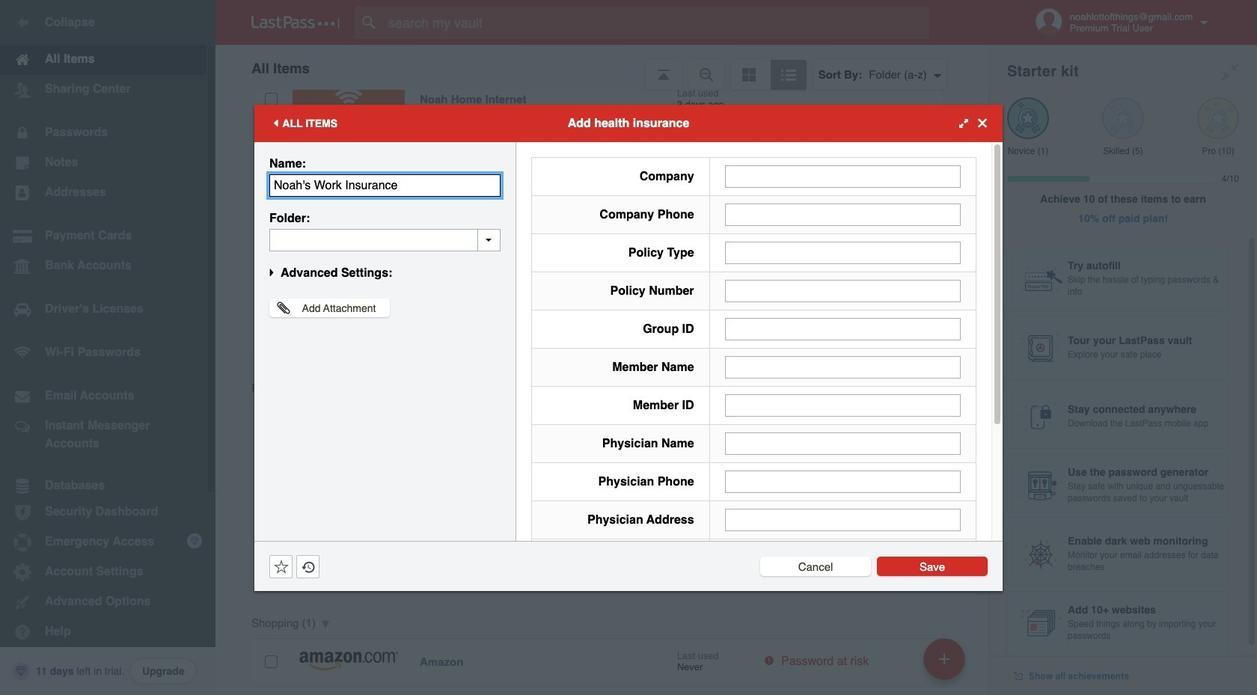 Task type: vqa. For each thing, say whether or not it's contained in the screenshot.
NEW ITEM Element
no



Task type: describe. For each thing, give the bounding box(es) containing it.
new item navigation
[[918, 634, 975, 695]]

main navigation navigation
[[0, 0, 216, 695]]

new item image
[[939, 654, 950, 664]]



Task type: locate. For each thing, give the bounding box(es) containing it.
vault options navigation
[[216, 45, 990, 90]]

search my vault text field
[[355, 6, 953, 39]]

lastpass image
[[252, 16, 340, 29]]

dialog
[[255, 104, 1003, 686]]

None text field
[[269, 174, 501, 196], [725, 203, 961, 226], [725, 241, 961, 264], [725, 280, 961, 302], [725, 356, 961, 378], [725, 394, 961, 417], [725, 432, 961, 455], [269, 174, 501, 196], [725, 203, 961, 226], [725, 241, 961, 264], [725, 280, 961, 302], [725, 356, 961, 378], [725, 394, 961, 417], [725, 432, 961, 455]]

Search search field
[[355, 6, 953, 39]]

None text field
[[725, 165, 961, 188], [269, 229, 501, 251], [725, 318, 961, 340], [725, 470, 961, 493], [725, 509, 961, 531], [725, 165, 961, 188], [269, 229, 501, 251], [725, 318, 961, 340], [725, 470, 961, 493], [725, 509, 961, 531]]



